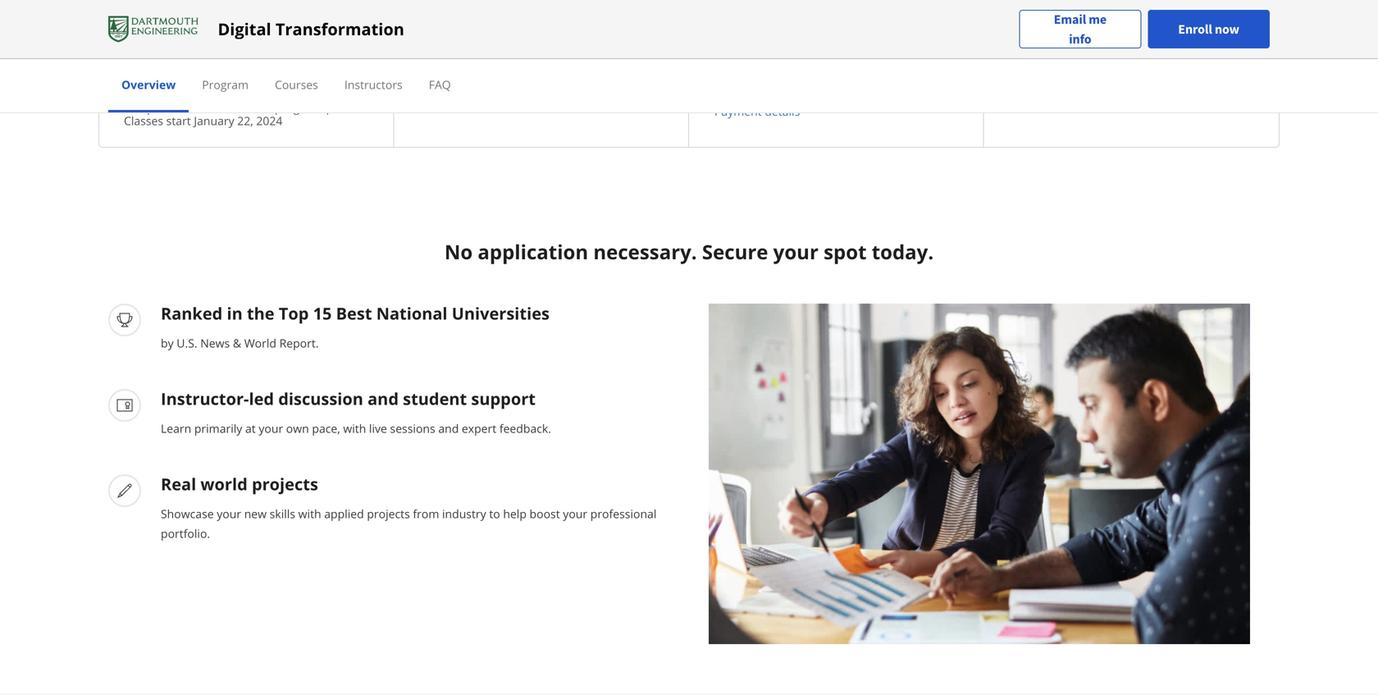 Task type: locate. For each thing, give the bounding box(es) containing it.
2 horizontal spatial to
[[489, 506, 500, 521]]

showcase
[[161, 506, 214, 521]]

2024.
[[289, 73, 319, 89]]

today.
[[872, 238, 934, 265]]

january down the final
[[194, 113, 234, 128]]

skills
[[270, 506, 295, 521]]

best
[[336, 302, 372, 325]]

details
[[765, 103, 800, 119]]

advantage
[[124, 87, 180, 102]]

0 vertical spatial the
[[197, 87, 214, 102]]

100%
[[1009, 49, 1059, 75]]

projects inside showcase your new skills with applied projects from  industry to help boost your professional portfolio.
[[367, 506, 410, 521]]

projects up skills
[[252, 473, 318, 495]]

0 horizontal spatial and
[[368, 387, 399, 410]]

1 vertical spatial and
[[438, 421, 459, 436]]

0 horizontal spatial the
[[197, 87, 214, 102]]

open!
[[275, 49, 327, 75]]

deadline
[[124, 73, 171, 89]]

to
[[174, 73, 185, 89], [310, 87, 321, 102], [489, 506, 500, 521]]

100% online
[[1009, 49, 1125, 75]]

payment
[[715, 103, 762, 119]]

instructors
[[345, 77, 403, 92]]

by u.s. news & world report.
[[161, 335, 319, 351]]

take
[[322, 73, 347, 89]]

portfolio.
[[161, 526, 210, 541]]

boost
[[530, 506, 560, 521]]

program link
[[202, 77, 249, 92]]

primarily
[[194, 421, 242, 436]]

0 horizontal spatial with
[[298, 506, 321, 521]]

overview link
[[121, 77, 176, 92]]

0 horizontal spatial projects
[[252, 473, 318, 495]]

info
[[1069, 31, 1092, 47]]

necessary.
[[594, 238, 697, 265]]

0 horizontal spatial to
[[174, 73, 185, 89]]

projects
[[252, 473, 318, 495], [367, 506, 410, 521]]

week
[[501, 73, 528, 89]]

national
[[376, 302, 448, 325]]

with inside showcase your new skills with applied projects from  industry to help boost your professional portfolio.
[[298, 506, 321, 521]]

certificate menu element
[[108, 59, 1270, 112]]

to left |
[[310, 87, 321, 102]]

me
[[1089, 11, 1107, 27]]

student
[[403, 387, 467, 410]]

application
[[478, 238, 588, 265]]

and left expert
[[438, 421, 459, 436]]

with right skills
[[298, 506, 321, 521]]

live
[[369, 421, 387, 436]]

and up live
[[368, 387, 399, 410]]

help
[[503, 506, 527, 521]]

no application necessary. secure your spot today.
[[445, 238, 934, 265]]

to left help
[[489, 506, 500, 521]]

program
[[275, 100, 322, 115]]

industry
[[442, 506, 486, 521]]

0 vertical spatial january
[[234, 73, 274, 89]]

full
[[199, 100, 216, 115]]

by
[[161, 335, 174, 351]]

january
[[234, 73, 274, 89], [194, 113, 234, 128]]

universities
[[452, 302, 550, 325]]

applied
[[324, 506, 364, 521]]

dartmouth college image
[[108, 16, 198, 42]]

enroll now
[[1179, 21, 1240, 37]]

0 vertical spatial and
[[368, 387, 399, 410]]

enrollments
[[124, 49, 235, 75]]

1 horizontal spatial projects
[[367, 506, 410, 521]]

at
[[245, 421, 256, 436]]

january right is
[[234, 73, 274, 89]]

learn
[[161, 421, 191, 436]]

email
[[1054, 11, 1087, 27]]

report.
[[279, 335, 319, 351]]

the right of
[[197, 87, 214, 102]]

and
[[368, 387, 399, 410], [438, 421, 459, 436]]

led
[[249, 387, 274, 410]]

8,
[[277, 73, 287, 89]]

1 vertical spatial with
[[298, 506, 321, 521]]

in
[[227, 302, 243, 325]]

with
[[343, 421, 366, 436], [298, 506, 321, 521]]

6
[[419, 49, 430, 75]]

$2,400
[[714, 49, 775, 75]]

sessions
[[390, 421, 435, 436]]

the
[[197, 87, 214, 102], [247, 302, 275, 325]]

with left live
[[343, 421, 366, 436]]

overview
[[121, 77, 176, 92]]

payment details button
[[714, 103, 801, 119]]

your
[[774, 238, 819, 265], [259, 421, 283, 436], [217, 506, 241, 521], [563, 506, 588, 521]]

dartmouth digital transformation image
[[709, 304, 1251, 644]]

final
[[217, 87, 240, 102]]

the right in
[[247, 302, 275, 325]]

enroll
[[188, 73, 219, 89]]

enroll now button
[[1148, 10, 1270, 48]]

own
[[286, 421, 309, 436]]

1 vertical spatial projects
[[367, 506, 410, 521]]

instructor-led discussion and student support
[[161, 387, 536, 410]]

to left enroll
[[174, 73, 185, 89]]

10
[[429, 73, 442, 89]]

projects left the from
[[367, 506, 410, 521]]

discussion
[[278, 387, 363, 410]]

top
[[279, 302, 309, 325]]

opportunity
[[243, 87, 307, 102]]

1 vertical spatial the
[[247, 302, 275, 325]]

faq link
[[429, 77, 451, 92]]

0 vertical spatial with
[[343, 421, 366, 436]]

your right at
[[259, 421, 283, 436]]



Task type: describe. For each thing, give the bounding box(es) containing it.
certificate
[[219, 100, 272, 115]]

1 horizontal spatial with
[[343, 421, 366, 436]]

22,
[[237, 113, 253, 128]]

real world projects
[[161, 473, 318, 495]]

faq
[[429, 77, 451, 92]]

1 horizontal spatial to
[[310, 87, 321, 102]]

program
[[202, 77, 249, 92]]

new
[[244, 506, 267, 521]]

email me info button
[[1020, 9, 1142, 49]]

start
[[166, 113, 191, 128]]

1 vertical spatial january
[[194, 113, 234, 128]]

enroll
[[1179, 21, 1213, 37]]

|
[[325, 100, 331, 115]]

8-
[[419, 73, 429, 89]]

6 months 8-10 hours per week
[[419, 49, 528, 89]]

are
[[240, 49, 270, 75]]

online
[[1064, 49, 1125, 75]]

0 vertical spatial projects
[[252, 473, 318, 495]]

u.s.
[[177, 335, 197, 351]]

2024
[[256, 113, 283, 128]]

to inside showcase your new skills with applied projects from  industry to help boost your professional portfolio.
[[489, 506, 500, 521]]

months
[[435, 49, 505, 75]]

no
[[445, 238, 473, 265]]

&
[[233, 335, 241, 351]]

classes
[[124, 113, 163, 128]]

1 horizontal spatial the
[[247, 302, 275, 325]]

1 horizontal spatial and
[[438, 421, 459, 436]]

real
[[161, 473, 196, 495]]

ranked in the top 15 best national universities
[[161, 302, 550, 325]]

secure
[[702, 238, 768, 265]]

feedback.
[[500, 421, 551, 436]]

showcase your new skills with applied projects from  industry to help boost your professional portfolio.
[[161, 506, 657, 541]]

enrollments are open! deadline to enroll is january 8, 2024. take advantage of the final opportunity to complete this full certificate program | classes start january 22, 2024
[[124, 49, 347, 128]]

the inside enrollments are open! deadline to enroll is january 8, 2024. take advantage of the final opportunity to complete this full certificate program | classes start january 22, 2024
[[197, 87, 214, 102]]

world
[[244, 335, 276, 351]]

pace,
[[312, 421, 340, 436]]

this
[[177, 100, 196, 115]]

learn primarily at your own pace, with live sessions and expert feedback.
[[161, 421, 551, 436]]

transformation
[[276, 18, 404, 40]]

your left new
[[217, 506, 241, 521]]

digital
[[218, 18, 271, 40]]

of
[[183, 87, 194, 102]]

digital transformation
[[218, 18, 404, 40]]

world
[[201, 473, 248, 495]]

your left spot
[[774, 238, 819, 265]]

is
[[222, 73, 231, 89]]

ranked
[[161, 302, 223, 325]]

payment details
[[715, 103, 800, 119]]

hours
[[445, 73, 476, 89]]

support
[[471, 387, 536, 410]]

from
[[413, 506, 439, 521]]

courses
[[275, 77, 318, 92]]

professional
[[591, 506, 657, 521]]

per
[[479, 73, 498, 89]]

courses link
[[275, 77, 318, 92]]

instructors link
[[345, 77, 403, 92]]

complete
[[124, 100, 174, 115]]

your right boost
[[563, 506, 588, 521]]

email me info
[[1054, 11, 1107, 47]]

news
[[200, 335, 230, 351]]

expert
[[462, 421, 497, 436]]



Task type: vqa. For each thing, say whether or not it's contained in the screenshot.
by U.S. News & World Report.
yes



